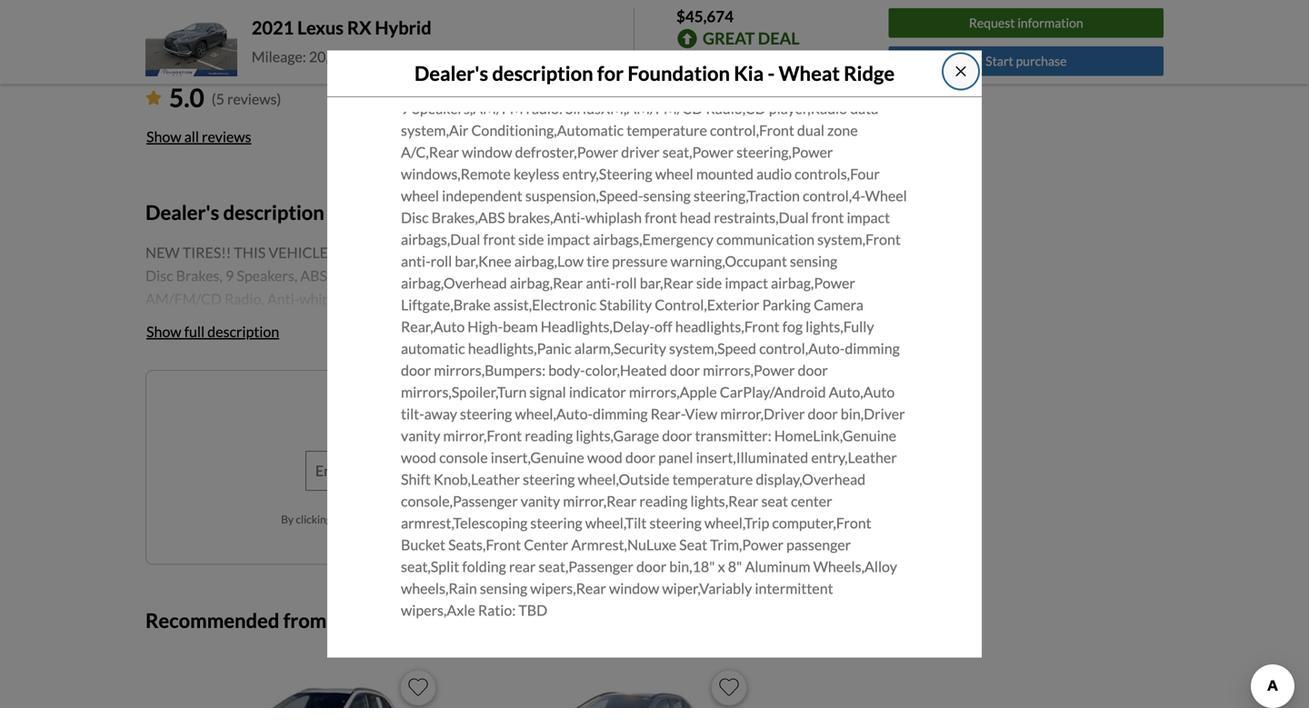 Task type: vqa. For each thing, say whether or not it's contained in the screenshot.
'Bin,Driver'
yes



Task type: locate. For each thing, give the bounding box(es) containing it.
hybrid
[[375, 17, 432, 39]]

mileage:
[[252, 48, 306, 65]]

temperature up lights,rear
[[673, 471, 753, 489]]

knob,leather
[[434, 471, 520, 489]]

market
[[768, 55, 813, 72]]

airbags,emergency
[[593, 231, 714, 248]]

mirrors,power
[[703, 362, 795, 379]]

dealer's description for foundation kia - wheat ridge
[[415, 62, 895, 85]]

0 vertical spatial reading
[[525, 427, 573, 445]]

this right from
[[331, 609, 364, 633]]

0 horizontal spatial dimming
[[593, 405, 648, 423]]

wood
[[401, 449, 437, 467], [587, 449, 623, 467]]

mi
[[501, 48, 517, 65]]

reviews right "all"
[[202, 128, 252, 145]]

reading down the panel
[[640, 493, 688, 510]]

window up windows,remote
[[462, 143, 513, 161]]

entry,leather
[[812, 449, 898, 467]]

me for notify
[[376, 402, 396, 420]]

0 vertical spatial dimming
[[845, 340, 900, 358]]

clicking
[[296, 513, 332, 526]]

1 horizontal spatial vanity
[[521, 493, 561, 510]]

this
[[520, 402, 544, 420], [331, 609, 364, 633]]

side up the 'control,exterior'
[[697, 274, 723, 292]]

me inside button
[[566, 462, 586, 480]]

headlights,panic
[[468, 340, 572, 358]]

door up the panel
[[662, 427, 693, 445]]

1 vertical spatial temperature
[[673, 471, 753, 489]]

door up wheel,outside
[[626, 449, 656, 467]]

1 vertical spatial me
[[566, 462, 586, 480]]

star image
[[146, 90, 162, 105]]

description inside dialog
[[492, 62, 594, 85]]

1 horizontal spatial dimming
[[845, 340, 900, 358]]

0 vertical spatial dealer's
[[415, 62, 489, 85]]

zone
[[828, 122, 858, 139]]

mounted
[[697, 165, 754, 183]]

one
[[547, 402, 571, 420]]

1 vertical spatial window
[[609, 580, 660, 598]]

roll down the airbags,dual
[[431, 253, 452, 270]]

rear,auto
[[401, 318, 465, 336]]

description for dealer's description for foundation kia - wheat ridge
[[492, 62, 594, 85]]

temperature
[[627, 122, 708, 139], [673, 471, 753, 489]]

steering up mirror,front
[[460, 405, 512, 423]]

1 horizontal spatial wheat
[[779, 62, 840, 85]]

1 wood from the left
[[401, 449, 437, 467]]

dimming down lights,fully on the top right of page
[[845, 340, 900, 358]]

show left full
[[146, 323, 182, 340]]

wood up shift
[[401, 449, 437, 467]]

2 vertical spatial description
[[208, 323, 279, 340]]

impact
[[847, 209, 891, 227], [547, 231, 591, 248], [725, 274, 769, 292]]

0 horizontal spatial wood
[[401, 449, 437, 467]]

x
[[718, 558, 726, 576]]

notify me of new listings like this one
[[331, 402, 571, 420]]

1 vertical spatial dimming
[[593, 405, 648, 423]]

0 horizontal spatial anti-
[[401, 253, 431, 270]]

tilt-
[[401, 405, 425, 423]]

steering,traction
[[694, 187, 800, 205]]

door down automatic
[[401, 362, 431, 379]]

sensing up ratio:
[[480, 580, 528, 598]]

0 vertical spatial this
[[520, 402, 544, 420]]

transmitter:
[[695, 427, 772, 445]]

1 vertical spatial side
[[697, 274, 723, 292]]

reading down wheel,auto-
[[525, 427, 573, 445]]

wheat up player,radio
[[779, 62, 840, 85]]

reviews down 2021
[[210, 42, 280, 65]]

0 vertical spatial side
[[519, 231, 544, 248]]

side down "brakes,anti-"
[[519, 231, 544, 248]]

2 show from the top
[[146, 323, 182, 340]]

1 horizontal spatial anti-
[[586, 274, 616, 292]]

wheel
[[866, 187, 908, 205]]

of left use
[[589, 513, 598, 526]]

automatic
[[401, 340, 465, 358]]

me left tilt- on the bottom of the page
[[376, 402, 396, 420]]

anti- down tire on the left top
[[586, 274, 616, 292]]

2 wood from the left
[[587, 449, 623, 467]]

1 horizontal spatial sensing
[[644, 187, 691, 205]]

of
[[399, 402, 412, 420], [589, 513, 598, 526]]

front
[[645, 209, 677, 227], [812, 209, 845, 227], [483, 231, 516, 248]]

0 horizontal spatial wheel
[[401, 187, 439, 205]]

great deal
[[703, 28, 800, 48]]

2 vertical spatial impact
[[725, 274, 769, 292]]

roll up stability
[[616, 274, 637, 292]]

1 vertical spatial roll
[[616, 274, 637, 292]]

ridge,
[[410, 48, 450, 65]]

email
[[528, 462, 564, 480]]

impact down the "warning,occupant"
[[725, 274, 769, 292]]

1 vertical spatial wheel
[[401, 187, 439, 205]]

this down signal
[[520, 402, 544, 420]]

show left "all"
[[146, 128, 182, 145]]

alarm,security
[[575, 340, 667, 358]]

Email address email field
[[306, 452, 506, 490]]

1 horizontal spatial window
[[609, 580, 660, 598]]

intermittent
[[755, 580, 834, 598]]

1 vertical spatial dealer's
[[146, 200, 219, 224]]

system,air
[[401, 122, 469, 139]]

1 vertical spatial sensing
[[790, 253, 838, 270]]

$2,409 below market
[[677, 55, 813, 72]]

all
[[184, 128, 199, 145]]

show full description button
[[146, 312, 280, 352]]

0 horizontal spatial front
[[483, 231, 516, 248]]

lights,fully
[[806, 318, 875, 336]]

2 vertical spatial sensing
[[480, 580, 528, 598]]

show all reviews
[[146, 128, 252, 145]]

0 vertical spatial vanity
[[401, 427, 441, 445]]

wheel up disc on the top of page
[[401, 187, 439, 205]]

dimming
[[845, 340, 900, 358], [593, 405, 648, 423]]

door down armrest,nuluxe
[[637, 558, 667, 576]]

notify
[[331, 402, 373, 420]]

0 horizontal spatial dealer's
[[146, 200, 219, 224]]

wiper,variably
[[663, 580, 753, 598]]

wood down lights,garage
[[587, 449, 623, 467]]

impact up airbag,low
[[547, 231, 591, 248]]

1 show from the top
[[146, 128, 182, 145]]

vanity down tilt- on the bottom of the page
[[401, 427, 441, 445]]

bar,knee
[[455, 253, 512, 270]]

recommended from this dealer
[[146, 609, 425, 633]]

vanity up and
[[521, 493, 561, 510]]

anti- down the airbags,dual
[[401, 253, 431, 270]]

speakers,am/fm
[[412, 100, 524, 117]]

stability
[[600, 296, 652, 314]]

mirrors,spoiler,turn
[[401, 384, 527, 401]]

auto,auto
[[829, 384, 895, 401]]

description inside button
[[208, 323, 279, 340]]

data
[[851, 100, 879, 117]]

of left new
[[399, 402, 412, 420]]

1 horizontal spatial reading
[[640, 493, 688, 510]]

0 horizontal spatial me
[[376, 402, 396, 420]]

window down armrest,nuluxe
[[609, 580, 660, 598]]

ratio:
[[478, 602, 516, 620]]

0 horizontal spatial roll
[[431, 253, 452, 270]]

beam
[[503, 318, 538, 336]]

our
[[450, 513, 467, 526]]

1 horizontal spatial wheel
[[656, 165, 694, 183]]

front down control,4-
[[812, 209, 845, 227]]

wheels,alloy
[[814, 558, 898, 576]]

9 speakers,am/fm radio: siriusxm,am/fm/cd radio,cd player,radio data system,air conditioning,automatic temperature control,front dual zone a/c,rear window defroster,power driver seat,power steering,power windows,remote keyless entry,steering wheel mounted audio controls,four wheel independent suspension,speed-sensing steering,traction control,4-wheel disc brakes,abs brakes,anti-whiplash front head restraints,dual front impact airbags,dual front side impact airbags,emergency communication system,front anti-roll bar,knee airbag,low tire pressure warning,occupant sensing airbag,overhead airbag,rear anti-roll bar,rear side impact airbag,power liftgate,brake assist,electronic stability control,exterior parking camera rear,auto high-beam headlights,delay-off headlights,front fog lights,fully automatic headlights,panic alarm,security system,speed control,auto-dimming door mirrors,bumpers: body-color,heated door mirrors,power door mirrors,spoiler,turn signal indicator mirrors,apple carplay/android auto,auto tilt-away steering wheel,auto-dimming rear-view mirror,driver door bin,driver vanity mirror,front reading lights,garage door transmitter: homelink,genuine wood console insert,genuine wood door panel insert,illuminated entry,leather shift knob,leather steering wheel,outside temperature display,overhead console,passenger vanity mirror,rear reading lights,rear seat center armrest,telescoping steering wheel,tilt steering wheel,trip computer,front bucket seats,front center armrest,nuluxe seat trim,power passenger seat,split folding rear seat,passenger door bin,18" x 8" aluminum wheels,alloy wheels,rain sensing wipers,rear window wiper,variably intermittent wipers,axle ratio: tbd
[[401, 100, 908, 620]]

dealer's down "all"
[[146, 200, 219, 224]]

terms of use link
[[557, 513, 619, 526]]

1 vertical spatial anti-
[[586, 274, 616, 292]]

passenger
[[787, 536, 852, 554]]

me right email
[[566, 462, 586, 480]]

from
[[283, 609, 327, 633]]

1 vertical spatial reviews
[[202, 128, 252, 145]]

(11
[[477, 48, 498, 65]]

seat,power
[[663, 143, 734, 161]]

1 vertical spatial this
[[331, 609, 364, 633]]

door up homelink,genuine
[[808, 405, 838, 423]]

aluminum
[[745, 558, 811, 576]]

dimming up lights,garage
[[593, 405, 648, 423]]

impact up system,front
[[847, 209, 891, 227]]

1 vertical spatial impact
[[547, 231, 591, 248]]

0 vertical spatial impact
[[847, 209, 891, 227]]

dual
[[798, 122, 825, 139]]

1 vertical spatial reading
[[640, 493, 688, 510]]

listings
[[445, 402, 491, 420]]

sensing up head
[[644, 187, 691, 205]]

wheat right ·
[[364, 48, 407, 65]]

2021 lexus rx hybrid image
[[146, 8, 237, 77]]

1 vertical spatial of
[[589, 513, 598, 526]]

for
[[598, 62, 624, 85]]

0 horizontal spatial vanity
[[401, 427, 441, 445]]

1 vertical spatial description
[[223, 200, 325, 224]]

0 vertical spatial window
[[462, 143, 513, 161]]

shift
[[401, 471, 431, 489]]

0 horizontal spatial wheat
[[364, 48, 407, 65]]

0 vertical spatial description
[[492, 62, 594, 85]]

dealer reviews
[[146, 42, 280, 65]]

door
[[401, 362, 431, 379], [670, 362, 700, 379], [798, 362, 828, 379], [808, 405, 838, 423], [662, 427, 693, 445], [626, 449, 656, 467], [637, 558, 667, 576]]

0 horizontal spatial this
[[331, 609, 364, 633]]

wheels,rain
[[401, 580, 477, 598]]

0 vertical spatial temperature
[[627, 122, 708, 139]]

door down control,auto-
[[798, 362, 828, 379]]

0 horizontal spatial side
[[519, 231, 544, 248]]

temperature up driver
[[627, 122, 708, 139]]

seats,front
[[449, 536, 521, 554]]

reading
[[525, 427, 573, 445], [640, 493, 688, 510]]

you
[[389, 513, 407, 526]]

dealer's inside dialog
[[415, 62, 489, 85]]

player,radio
[[769, 100, 848, 117]]

show for dealer
[[146, 128, 182, 145]]

whiplash
[[586, 209, 642, 227]]

homelink,genuine
[[775, 427, 897, 445]]

armrest,nuluxe
[[572, 536, 677, 554]]

privacy
[[469, 513, 504, 526]]

0 vertical spatial show
[[146, 128, 182, 145]]

1 horizontal spatial wood
[[587, 449, 623, 467]]

1 horizontal spatial me
[[566, 462, 586, 480]]

use
[[600, 513, 619, 526]]

1 horizontal spatial front
[[645, 209, 677, 227]]

dealer's up speakers,am/fm
[[415, 62, 489, 85]]

0 vertical spatial of
[[399, 402, 412, 420]]

control,auto-
[[760, 340, 845, 358]]

0 horizontal spatial impact
[[547, 231, 591, 248]]

0 vertical spatial me
[[376, 402, 396, 420]]

defroster,power
[[515, 143, 619, 161]]

1 vertical spatial show
[[146, 323, 182, 340]]

sensing up airbag,power at the right top of page
[[790, 253, 838, 270]]

front up bar,knee
[[483, 231, 516, 248]]

front up airbags,emergency
[[645, 209, 677, 227]]

1 horizontal spatial dealer's
[[415, 62, 489, 85]]

1 horizontal spatial side
[[697, 274, 723, 292]]

side
[[519, 231, 544, 248], [697, 274, 723, 292]]

wheel down seat,power
[[656, 165, 694, 183]]



Task type: describe. For each thing, give the bounding box(es) containing it.
insert,genuine
[[491, 449, 585, 467]]

steering up center
[[531, 514, 583, 532]]

start
[[986, 53, 1014, 69]]

insert,illuminated
[[696, 449, 809, 467]]

co
[[452, 48, 474, 65]]

dealer's for dealer's description for foundation kia - wheat ridge
[[415, 62, 489, 85]]

by clicking "email me," you agree to our privacy policy and terms of use .
[[281, 513, 621, 526]]

1 horizontal spatial this
[[520, 402, 544, 420]]

away
[[425, 405, 458, 423]]

conditioning,automatic
[[472, 122, 624, 139]]

center
[[524, 536, 569, 554]]

assist,electronic
[[494, 296, 597, 314]]

me,"
[[367, 513, 387, 526]]

reviews)
[[227, 90, 281, 108]]

airbag,power
[[771, 274, 856, 292]]

bucket
[[401, 536, 446, 554]]

rear
[[509, 558, 536, 576]]

20,802
[[309, 48, 354, 65]]

agree
[[409, 513, 436, 526]]

brakes,abs
[[432, 209, 505, 227]]

mirrors,bumpers:
[[434, 362, 546, 379]]

show for dealer's
[[146, 323, 182, 340]]

foundation
[[628, 62, 731, 85]]

rx
[[347, 17, 372, 39]]

1 horizontal spatial of
[[589, 513, 598, 526]]

fog
[[783, 318, 803, 336]]

new
[[415, 402, 442, 420]]

radio:
[[526, 100, 563, 117]]

like
[[494, 402, 517, 420]]

wheel,auto-
[[515, 405, 593, 423]]

parking
[[763, 296, 811, 314]]

dealer's description
[[146, 200, 325, 224]]

independent
[[442, 187, 523, 205]]

full
[[184, 323, 205, 340]]

rear-
[[651, 405, 685, 423]]

wheat inside '2021 lexus rx hybrid mileage: 20,802 · wheat ridge, co (11 mi away)'
[[364, 48, 407, 65]]

driver
[[622, 143, 660, 161]]

mirror,front
[[444, 427, 522, 445]]

email me
[[528, 462, 586, 480]]

request
[[970, 15, 1016, 31]]

wheat inside dialog
[[779, 62, 840, 85]]

0 vertical spatial reviews
[[210, 42, 280, 65]]

to
[[438, 513, 448, 526]]

"email
[[334, 513, 365, 526]]

email me button
[[517, 451, 597, 491]]

close modal dealer's description for foundation kia - wheat ridge image
[[954, 64, 969, 79]]

airbag,low
[[515, 253, 584, 270]]

mirrors,apple
[[629, 384, 717, 401]]

2021
[[252, 17, 294, 39]]

color,heated
[[586, 362, 667, 379]]

0 vertical spatial sensing
[[644, 187, 691, 205]]

-
[[768, 62, 775, 85]]

mirror,driver
[[721, 405, 805, 423]]

trim,power
[[711, 536, 784, 554]]

indicator
[[569, 384, 627, 401]]

below
[[725, 55, 765, 72]]

audio
[[757, 165, 792, 183]]

description for dealer's description
[[223, 200, 325, 224]]

communication
[[717, 231, 815, 248]]

ridge
[[844, 62, 895, 85]]

brakes,anti-
[[508, 209, 586, 227]]

0 horizontal spatial reading
[[525, 427, 573, 445]]

pressure
[[612, 253, 668, 270]]

1 horizontal spatial roll
[[616, 274, 637, 292]]

liftgate,brake
[[401, 296, 491, 314]]

2021 lexus rx hybrid mileage: 20,802 · wheat ridge, co (11 mi away)
[[252, 17, 557, 65]]

show full description
[[146, 323, 279, 340]]

2 horizontal spatial sensing
[[790, 253, 838, 270]]

headlights,front
[[676, 318, 780, 336]]

reviews inside button
[[202, 128, 252, 145]]

console,passenger
[[401, 493, 518, 510]]

kia
[[734, 62, 764, 85]]

0 vertical spatial anti-
[[401, 253, 431, 270]]

disc
[[401, 209, 429, 227]]

lights,garage
[[576, 427, 660, 445]]

0 vertical spatial wheel
[[656, 165, 694, 183]]

seat,split
[[401, 558, 460, 576]]

warning,occupant
[[671, 253, 788, 270]]

0 vertical spatial roll
[[431, 253, 452, 270]]

2 horizontal spatial front
[[812, 209, 845, 227]]

lights,rear
[[691, 493, 759, 510]]

·
[[357, 48, 361, 65]]

show all reviews button
[[146, 117, 252, 157]]

bin,driver
[[841, 405, 906, 423]]

0 horizontal spatial sensing
[[480, 580, 528, 598]]

bin,18"
[[670, 558, 715, 576]]

folding
[[462, 558, 507, 576]]

tbd
[[519, 602, 548, 620]]

1 vertical spatial vanity
[[521, 493, 561, 510]]

dealer's for dealer's description
[[146, 200, 219, 224]]

steering down insert,genuine
[[523, 471, 575, 489]]

wipers,rear
[[531, 580, 607, 598]]

wheel,trip
[[705, 514, 770, 532]]

door up mirrors,apple
[[670, 362, 700, 379]]

me for email
[[566, 462, 586, 480]]

dealer
[[146, 42, 206, 65]]

steering up seat
[[650, 514, 702, 532]]

headlights,delay-
[[541, 318, 655, 336]]

dealer's description for foundation kia - wheat ridge dialog
[[327, 0, 982, 658]]

1 horizontal spatial impact
[[725, 274, 769, 292]]

2 horizontal spatial impact
[[847, 209, 891, 227]]

a/c,rear
[[401, 143, 459, 161]]

$2,409
[[677, 55, 722, 72]]

0 horizontal spatial of
[[399, 402, 412, 420]]

0 horizontal spatial window
[[462, 143, 513, 161]]

.
[[619, 513, 621, 526]]

by
[[281, 513, 294, 526]]

information
[[1018, 15, 1084, 31]]

dealer
[[368, 609, 425, 633]]

system,speed
[[670, 340, 757, 358]]



